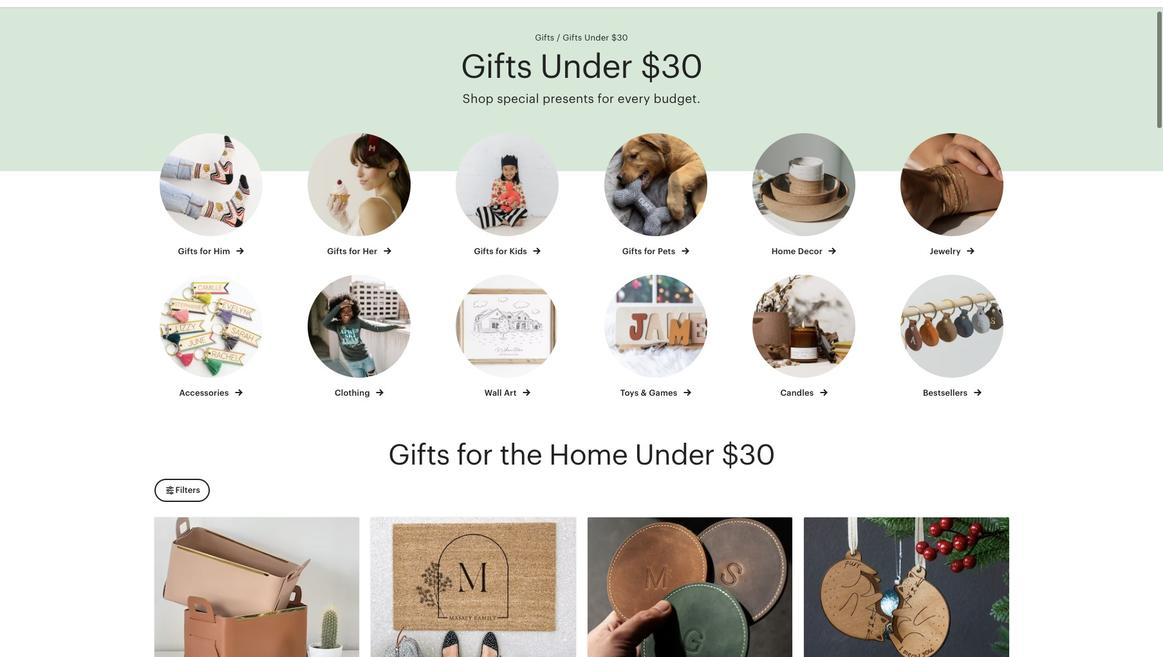 Task type: describe. For each thing, give the bounding box(es) containing it.
her
[[363, 247, 378, 256]]

wall art link
[[445, 275, 570, 400]]

candles
[[781, 389, 816, 398]]

toys
[[621, 389, 639, 398]]

for for gifts for kids
[[496, 247, 508, 256]]

bestsellers
[[924, 389, 970, 398]]

bestsellers link
[[890, 275, 1015, 400]]

gifts for pets
[[623, 247, 678, 256]]

presents
[[543, 92, 595, 106]]

filters button
[[154, 479, 210, 502]]

0 vertical spatial home
[[772, 247, 796, 256]]

wall
[[485, 389, 502, 398]]

gifts link
[[535, 33, 555, 43]]

accessories
[[179, 389, 231, 398]]

for for gifts for the home under $30
[[457, 440, 493, 472]]

2 vertical spatial $30
[[722, 440, 775, 472]]

jewelry link
[[890, 133, 1015, 258]]

decor
[[798, 247, 823, 256]]

clothing link
[[297, 275, 422, 400]]

home decor
[[772, 247, 825, 256]]

i meow you cats pair ornament [kitten wood ornament, punny ornament, personalized gift, cat lady gift, wooden ornament, stocking stuffer] image
[[804, 518, 1010, 658]]

1 horizontal spatial $30
[[641, 48, 703, 85]]

gifts for kids link
[[445, 133, 570, 258]]

him
[[214, 247, 230, 256]]

every
[[618, 92, 651, 106]]

accessories link
[[148, 275, 274, 400]]

art
[[504, 389, 517, 398]]

0 vertical spatial under
[[585, 33, 610, 43]]

modern doormat welcome mat,custom door mat housewarming gift wedding gift gift for couples anniversary gift personalized doormat image
[[371, 518, 576, 658]]

the
[[500, 440, 542, 472]]

0 horizontal spatial $30
[[612, 33, 628, 43]]

clothing
[[335, 389, 372, 398]]

pets
[[658, 247, 676, 256]]

gifts for him link
[[148, 133, 274, 258]]

1 vertical spatial gifts under $30
[[461, 48, 703, 85]]

0 vertical spatial gifts under $30
[[563, 33, 628, 43]]

wall art
[[485, 389, 519, 398]]

0 horizontal spatial home
[[549, 440, 628, 472]]



Task type: vqa. For each thing, say whether or not it's contained in the screenshot.
'he'
no



Task type: locate. For each thing, give the bounding box(es) containing it.
for for gifts for pets
[[644, 247, 656, 256]]

shop special presents for every budget.
[[463, 92, 701, 106]]

jewelry
[[930, 247, 964, 256]]

2 horizontal spatial $30
[[722, 440, 775, 472]]

for left pets
[[644, 247, 656, 256]]

for
[[598, 92, 615, 106], [200, 247, 212, 256], [349, 247, 361, 256], [496, 247, 508, 256], [644, 247, 656, 256], [457, 440, 493, 472]]

gifts for the home under $30
[[388, 440, 775, 472]]

menu bar
[[131, 0, 1033, 8]]

budget.
[[654, 92, 701, 106]]

under
[[585, 33, 610, 43], [540, 48, 633, 85], [635, 440, 715, 472]]

filters
[[176, 486, 200, 495]]

gifts for her link
[[297, 133, 422, 258]]

for for gifts for her
[[349, 247, 361, 256]]

vegan leather foldable storage container, leather storage basket, home organizer, home organizing ideas, desk organizer, decorative bin image
[[154, 518, 359, 658]]

for left him
[[200, 247, 212, 256]]

gifts under $30 up shop special presents for every budget.
[[461, 48, 703, 85]]

under right gifts link at top
[[585, 33, 610, 43]]

home
[[772, 247, 796, 256], [549, 440, 628, 472]]

kids
[[510, 247, 527, 256]]

for left every
[[598, 92, 615, 106]]

shop
[[463, 92, 494, 106]]

gifts under $30 right gifts link at top
[[563, 33, 628, 43]]

under down games
[[635, 440, 715, 472]]

$30
[[612, 33, 628, 43], [641, 48, 703, 85], [722, 440, 775, 472]]

for for gifts for him
[[200, 247, 212, 256]]

games
[[649, 389, 678, 398]]

gifts
[[535, 33, 555, 43], [563, 33, 582, 43], [461, 48, 532, 85], [178, 247, 198, 256], [327, 247, 347, 256], [474, 247, 494, 256], [623, 247, 642, 256], [388, 440, 450, 472]]

gifts under $30
[[563, 33, 628, 43], [461, 48, 703, 85]]

1 horizontal spatial home
[[772, 247, 796, 256]]

personalized leather coaster set , customized round whiskey coasters, 3rd anniversary coffee mug gift for husband wife christmas image
[[588, 518, 793, 658]]

gifts for him
[[178, 247, 232, 256]]

gifts for kids
[[474, 247, 530, 256]]

home decor link
[[742, 133, 867, 258]]

0 vertical spatial $30
[[612, 33, 628, 43]]

special
[[497, 92, 540, 106]]

gifts for pets link
[[594, 133, 719, 258]]

1 vertical spatial under
[[540, 48, 633, 85]]

for left the
[[457, 440, 493, 472]]

under up shop special presents for every budget.
[[540, 48, 633, 85]]

1 vertical spatial home
[[549, 440, 628, 472]]

candles link
[[742, 275, 867, 400]]

for left the kids
[[496, 247, 508, 256]]

for left the her
[[349, 247, 361, 256]]

toys & games
[[621, 389, 680, 398]]

gifts for her
[[327, 247, 380, 256]]

toys & games link
[[594, 275, 719, 400]]

&
[[641, 389, 647, 398]]

1 vertical spatial $30
[[641, 48, 703, 85]]

2 vertical spatial under
[[635, 440, 715, 472]]



